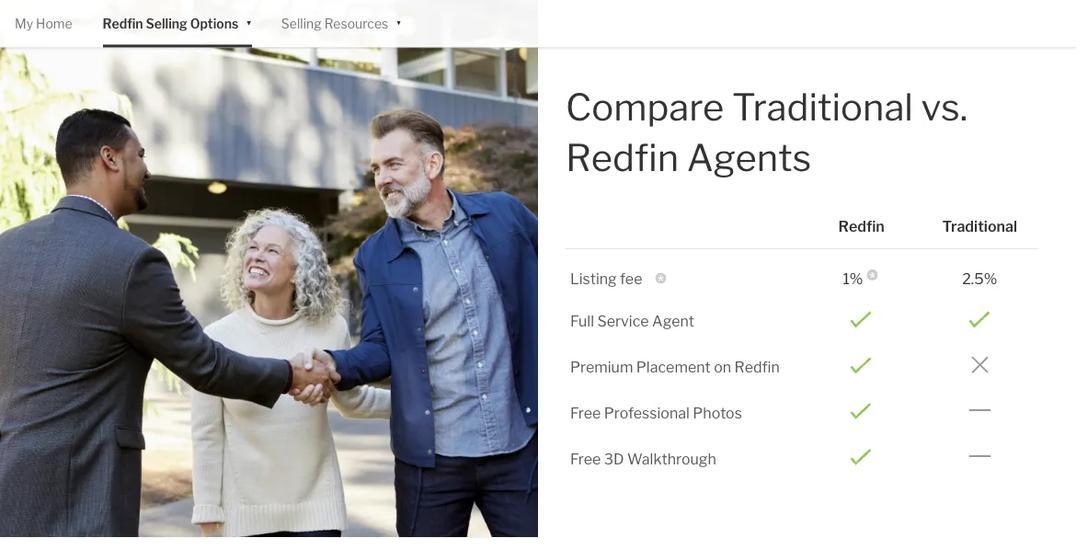 Task type: describe. For each thing, give the bounding box(es) containing it.
full service agent
[[571, 313, 695, 331]]

free professional photos
[[571, 405, 743, 422]]

3d
[[605, 450, 625, 468]]

professional
[[605, 405, 690, 422]]

1 horizontal spatial traditional
[[943, 218, 1018, 236]]

on
[[714, 359, 732, 377]]

listing fee
[[571, 270, 643, 288]]

compare traditional vs. redfin agents
[[566, 85, 969, 180]]

selling inside redfin selling options ▾
[[146, 16, 188, 31]]

listing
[[571, 270, 617, 288]]

%
[[850, 270, 864, 288]]

traditional inside compare traditional vs. redfin agents
[[733, 85, 914, 130]]

free 3d walkthrough
[[571, 450, 717, 468]]

full
[[571, 313, 595, 331]]

redfin inside compare traditional vs. redfin agents
[[566, 136, 679, 180]]

2.5%
[[963, 270, 998, 288]]

fee
[[621, 270, 643, 288]]

placement
[[637, 359, 711, 377]]

redfin selling options link
[[103, 0, 239, 47]]

my home link
[[15, 0, 72, 47]]

redfin inside redfin selling options ▾
[[103, 16, 143, 31]]

▾ inside selling resources ▾
[[396, 14, 402, 30]]

home
[[36, 16, 72, 31]]

agent
[[653, 313, 695, 331]]

selling resources ▾
[[282, 14, 402, 31]]



Task type: vqa. For each thing, say whether or not it's contained in the screenshot.
"listing" within the Sell & buy for a 1% listing fee and save more for what's next.
no



Task type: locate. For each thing, give the bounding box(es) containing it.
premium
[[571, 359, 634, 377]]

redfin down compare
[[566, 136, 679, 180]]

free for free 3d walkthrough
[[571, 450, 601, 468]]

selling left the options
[[146, 16, 188, 31]]

1 vertical spatial free
[[571, 450, 601, 468]]

▾ right resources
[[396, 14, 402, 30]]

walkthrough
[[628, 450, 717, 468]]

1 horizontal spatial disclaimer image
[[868, 270, 879, 281]]

2 selling from the left
[[282, 16, 322, 31]]

0 horizontal spatial traditional
[[733, 85, 914, 130]]

my
[[15, 16, 33, 31]]

1
[[844, 270, 850, 288]]

2 ▾ from the left
[[396, 14, 402, 30]]

traditional up agents
[[733, 85, 914, 130]]

selling inside selling resources ▾
[[282, 16, 322, 31]]

service
[[598, 313, 650, 331]]

1 selling from the left
[[146, 16, 188, 31]]

0 vertical spatial traditional
[[733, 85, 914, 130]]

redfin right home
[[103, 16, 143, 31]]

2 free from the top
[[571, 450, 601, 468]]

traditional
[[733, 85, 914, 130], [943, 218, 1018, 236]]

1 free from the top
[[571, 405, 601, 422]]

0 vertical spatial free
[[571, 405, 601, 422]]

0 horizontal spatial ▾
[[246, 14, 252, 30]]

redfin up %
[[839, 218, 885, 236]]

▾ right the options
[[246, 14, 252, 30]]

selling resources link
[[282, 0, 389, 47]]

free
[[571, 405, 601, 422], [571, 450, 601, 468]]

▾
[[246, 14, 252, 30], [396, 14, 402, 30]]

compare
[[566, 85, 725, 130]]

▾ inside redfin selling options ▾
[[246, 14, 252, 30]]

resources
[[325, 16, 389, 31]]

traditional up 2.5%
[[943, 218, 1018, 236]]

1 vertical spatial traditional
[[943, 218, 1018, 236]]

my home
[[15, 16, 72, 31]]

1 horizontal spatial ▾
[[396, 14, 402, 30]]

1 horizontal spatial selling
[[282, 16, 322, 31]]

free down premium
[[571, 405, 601, 422]]

disclaimer image right fee at the right bottom of the page
[[656, 273, 667, 284]]

disclaimer image
[[868, 270, 879, 281], [656, 273, 667, 284]]

selling
[[146, 16, 188, 31], [282, 16, 322, 31]]

free for free professional photos
[[571, 405, 601, 422]]

options
[[190, 16, 239, 31]]

selling left resources
[[282, 16, 322, 31]]

premium placement on redfin
[[571, 359, 780, 377]]

redfin
[[103, 16, 143, 31], [566, 136, 679, 180], [839, 218, 885, 236], [735, 359, 780, 377]]

redfin right on
[[735, 359, 780, 377]]

1 %
[[844, 270, 864, 288]]

0 horizontal spatial selling
[[146, 16, 188, 31]]

agents
[[687, 136, 812, 180]]

1 ▾ from the left
[[246, 14, 252, 30]]

disclaimer image right %
[[868, 270, 879, 281]]

redfin selling options ▾
[[103, 14, 252, 31]]

vs.
[[922, 85, 969, 130]]

0 horizontal spatial disclaimer image
[[656, 273, 667, 284]]

photos
[[693, 405, 743, 422]]

free left 3d
[[571, 450, 601, 468]]



